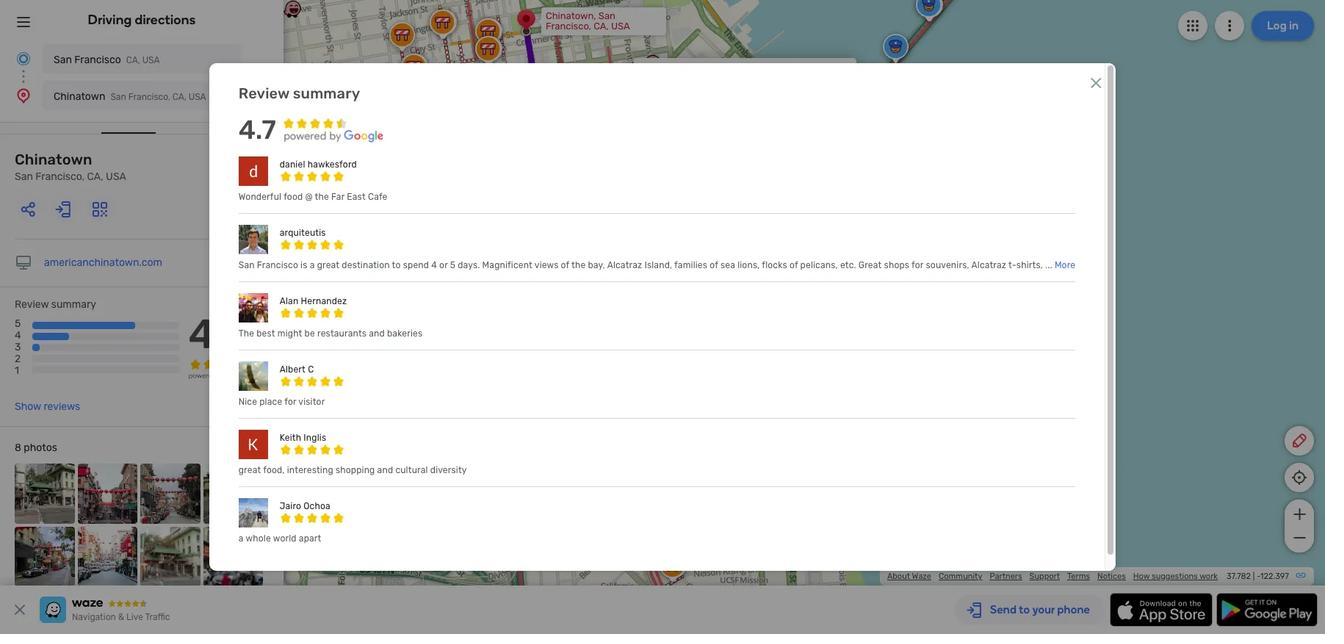Task type: locate. For each thing, give the bounding box(es) containing it.
families
[[675, 260, 708, 271]]

1 horizontal spatial a
[[310, 260, 315, 271]]

francisco, inside chinatown, san francisco, ca, usa
[[546, 21, 592, 32]]

how suggestions work link
[[1134, 572, 1218, 581]]

san left is
[[239, 260, 255, 271]]

location image
[[15, 87, 32, 104]]

0 vertical spatial a
[[310, 260, 315, 271]]

of
[[561, 260, 570, 271], [710, 260, 718, 271], [790, 260, 798, 271]]

image 8 of chinatown, sf image
[[203, 527, 263, 586]]

albert
[[280, 365, 306, 375]]

of right views
[[561, 260, 570, 271]]

5 right or
[[450, 260, 456, 271]]

computer image
[[15, 254, 32, 272]]

0 vertical spatial great
[[317, 260, 340, 271]]

1 vertical spatial review
[[15, 298, 49, 311]]

0 vertical spatial francisco
[[74, 54, 121, 66]]

great food, interesting shopping and cultural diversity
[[239, 465, 467, 476]]

jairo ochoa
[[280, 501, 331, 512]]

0 vertical spatial review summary
[[239, 85, 360, 102]]

terms
[[1068, 572, 1090, 581]]

show
[[15, 401, 41, 413]]

1 vertical spatial chinatown
[[15, 151, 92, 168]]

destination
[[101, 109, 156, 122]]

1
[[15, 365, 19, 377]]

might
[[278, 329, 302, 339]]

chinatown,
[[546, 10, 596, 21]]

review summary down "computer" image
[[15, 298, 96, 311]]

the left bay,
[[572, 260, 586, 271]]

1 vertical spatial summary
[[51, 298, 96, 311]]

0 horizontal spatial a
[[239, 534, 244, 544]]

traffic
[[145, 612, 170, 622]]

the best might be restaurants  and bakeries
[[239, 329, 423, 339]]

image 4 of chinatown, sf image
[[203, 464, 263, 524]]

1 horizontal spatial summary
[[293, 85, 360, 102]]

2 horizontal spatial of
[[790, 260, 798, 271]]

chinatown up point
[[54, 90, 105, 103]]

francisco down driving
[[74, 54, 121, 66]]

san down starting point button
[[15, 170, 33, 183]]

hernandez
[[301, 296, 347, 307]]

usa inside chinatown, san francisco, ca, usa
[[611, 21, 630, 32]]

1 horizontal spatial alcatraz
[[972, 260, 1007, 271]]

chinatown san francisco, ca, usa down point
[[15, 151, 126, 183]]

1 vertical spatial francisco
[[257, 260, 298, 271]]

0 horizontal spatial the
[[315, 192, 329, 202]]

0 vertical spatial x image
[[1088, 74, 1105, 92]]

1 horizontal spatial of
[[710, 260, 718, 271]]

x image
[[1088, 74, 1105, 92], [11, 601, 29, 619]]

work
[[1200, 572, 1218, 581]]

0 vertical spatial for
[[912, 260, 924, 271]]

image 5 of chinatown, sf image
[[15, 527, 75, 586]]

summary up hawkesford
[[293, 85, 360, 102]]

image 7 of chinatown, sf image
[[140, 527, 200, 586]]

5 4 3 2 1
[[15, 317, 21, 377]]

nice place for visitor
[[239, 397, 325, 407]]

0 horizontal spatial great
[[239, 465, 261, 476]]

community link
[[939, 572, 983, 581]]

for right place
[[285, 397, 296, 407]]

1 horizontal spatial great
[[317, 260, 340, 271]]

0 horizontal spatial review
[[15, 298, 49, 311]]

partners
[[990, 572, 1023, 581]]

san up interesting
[[303, 452, 320, 463]]

1 horizontal spatial francisco
[[257, 260, 298, 271]]

5
[[450, 260, 456, 271], [15, 317, 21, 330]]

place
[[260, 397, 282, 407]]

4.7 left best
[[189, 310, 247, 359]]

0 horizontal spatial 5
[[15, 317, 21, 330]]

chinatown san francisco, ca, usa up destination
[[54, 90, 206, 103]]

pencil image
[[1291, 432, 1309, 450]]

0 horizontal spatial review summary
[[15, 298, 96, 311]]

0 horizontal spatial francisco
[[74, 54, 121, 66]]

navigation
[[72, 612, 116, 622]]

×
[[843, 60, 850, 74]]

san francisco, ca, usa
[[303, 452, 407, 463]]

ca,
[[594, 21, 609, 32], [126, 55, 140, 65], [173, 92, 186, 102], [87, 170, 103, 183], [371, 452, 386, 463]]

flocks
[[762, 260, 788, 271]]

0 horizontal spatial 4
[[15, 329, 21, 342]]

alan hernandez
[[280, 296, 347, 307]]

8
[[15, 442, 21, 454]]

1 horizontal spatial x image
[[1088, 74, 1105, 92]]

4 left or
[[432, 260, 437, 271]]

3 of from the left
[[790, 260, 798, 271]]

great
[[859, 260, 882, 271]]

alcatraz right bay,
[[607, 260, 642, 271]]

about waze community partners support terms notices how suggestions work
[[888, 572, 1218, 581]]

and left bakeries
[[369, 329, 385, 339]]

4
[[432, 260, 437, 271], [15, 329, 21, 342]]

navigation & live traffic
[[72, 612, 170, 622]]

spend
[[403, 260, 429, 271]]

alcatraz
[[607, 260, 642, 271], [972, 260, 1007, 271]]

wonderful food @ the far east cafe
[[239, 192, 388, 202]]

san right current location image
[[54, 54, 72, 66]]

arquiteutis
[[280, 228, 326, 238]]

1 vertical spatial review summary
[[15, 298, 96, 311]]

great right is
[[317, 260, 340, 271]]

4 up the '2'
[[15, 329, 21, 342]]

3
[[15, 341, 21, 354]]

of right flocks
[[790, 260, 798, 271]]

francisco left is
[[257, 260, 298, 271]]

0 horizontal spatial alcatraz
[[607, 260, 642, 271]]

zoom out image
[[1291, 529, 1309, 547]]

francisco for san francisco
[[74, 54, 121, 66]]

1 horizontal spatial review
[[239, 85, 290, 102]]

point
[[55, 109, 79, 122]]

a
[[310, 260, 315, 271], [239, 534, 244, 544]]

terms link
[[1068, 572, 1090, 581]]

1 horizontal spatial review summary
[[239, 85, 360, 102]]

review
[[239, 85, 290, 102], [15, 298, 49, 311]]

great left food,
[[239, 465, 261, 476]]

summary down americanchinatown.com 'link'
[[51, 298, 96, 311]]

0 vertical spatial the
[[315, 192, 329, 202]]

ca, inside chinatown, san francisco, ca, usa
[[594, 21, 609, 32]]

chinatown, san francisco, ca, usa
[[546, 10, 630, 32]]

a left whole
[[239, 534, 244, 544]]

0 vertical spatial chinatown
[[54, 90, 105, 103]]

0 vertical spatial 4
[[432, 260, 437, 271]]

0 horizontal spatial of
[[561, 260, 570, 271]]

chinatown
[[54, 90, 105, 103], [15, 151, 92, 168]]

0 vertical spatial 5
[[450, 260, 456, 271]]

5 up 3
[[15, 317, 21, 330]]

magnificent
[[482, 260, 533, 271]]

for
[[912, 260, 924, 271], [285, 397, 296, 407]]

keith
[[280, 433, 301, 443]]

ochoa
[[304, 501, 331, 512]]

more
[[1055, 260, 1076, 271]]

cafe
[[368, 192, 388, 202]]

pelicans,
[[801, 260, 838, 271]]

0 vertical spatial chinatown san francisco, ca, usa
[[54, 90, 206, 103]]

0 vertical spatial review
[[239, 85, 290, 102]]

san francisco ca, usa
[[54, 54, 160, 66]]

inglis
[[304, 433, 326, 443]]

alcatraz left the t-
[[972, 260, 1007, 271]]

of left sea
[[710, 260, 718, 271]]

and left cultural
[[377, 465, 393, 476]]

usa inside the san francisco ca, usa
[[142, 55, 160, 65]]

37.782 | -122.397
[[1227, 572, 1290, 581]]

review summary
[[239, 85, 360, 102], [15, 298, 96, 311]]

1 vertical spatial 4
[[15, 329, 21, 342]]

current location image
[[15, 50, 32, 68]]

1 vertical spatial 4.7
[[189, 310, 247, 359]]

and
[[369, 329, 385, 339], [377, 465, 393, 476]]

1 vertical spatial the
[[572, 260, 586, 271]]

chinatown san francisco, ca, usa
[[54, 90, 206, 103], [15, 151, 126, 183]]

visitor
[[299, 397, 325, 407]]

1 vertical spatial for
[[285, 397, 296, 407]]

-
[[1257, 572, 1261, 581]]

4.7 up the wonderful
[[239, 114, 276, 145]]

0 horizontal spatial summary
[[51, 298, 96, 311]]

daniel
[[280, 160, 305, 170]]

chinatown down starting point button
[[15, 151, 92, 168]]

review summary up daniel
[[239, 85, 360, 102]]

san right chinatown,
[[599, 10, 616, 21]]

c
[[308, 365, 314, 375]]

0 vertical spatial summary
[[293, 85, 360, 102]]

summary
[[293, 85, 360, 102], [51, 298, 96, 311]]

1 vertical spatial 5
[[15, 317, 21, 330]]

&
[[118, 612, 124, 622]]

t-
[[1009, 260, 1017, 271]]

francisco
[[74, 54, 121, 66], [257, 260, 298, 271]]

1 vertical spatial x image
[[11, 601, 29, 619]]

albert c
[[280, 365, 314, 375]]

for right shops
[[912, 260, 924, 271]]

notices link
[[1098, 572, 1126, 581]]

far
[[331, 192, 345, 202]]

@
[[305, 192, 313, 202]]

0 horizontal spatial x image
[[11, 601, 29, 619]]

1 horizontal spatial the
[[572, 260, 586, 271]]

a right is
[[310, 260, 315, 271]]

waze
[[912, 572, 932, 581]]

americanchinatown.com link
[[44, 256, 162, 269]]

usa
[[611, 21, 630, 32], [142, 55, 160, 65], [189, 92, 206, 102], [106, 170, 126, 183], [388, 452, 407, 463]]

the right the @
[[315, 192, 329, 202]]

be
[[305, 329, 315, 339]]

food,
[[263, 465, 285, 476]]



Task type: describe. For each thing, give the bounding box(es) containing it.
shops
[[884, 260, 910, 271]]

image 3 of chinatown, sf image
[[140, 464, 200, 524]]

whole
[[246, 534, 271, 544]]

starting point button
[[15, 109, 79, 132]]

world
[[273, 534, 297, 544]]

reviews
[[44, 401, 80, 413]]

days.
[[458, 260, 480, 271]]

starting
[[15, 109, 53, 122]]

image 6 of chinatown, sf image
[[78, 527, 137, 586]]

suggestions
[[1152, 572, 1198, 581]]

interesting
[[287, 465, 333, 476]]

0 horizontal spatial for
[[285, 397, 296, 407]]

destination button
[[101, 109, 156, 134]]

shirts,
[[1017, 260, 1043, 271]]

1 horizontal spatial 5
[[450, 260, 456, 271]]

best
[[257, 329, 275, 339]]

the
[[239, 329, 254, 339]]

san inside chinatown, san francisco, ca, usa
[[599, 10, 616, 21]]

support
[[1030, 572, 1060, 581]]

notices
[[1098, 572, 1126, 581]]

about
[[888, 572, 910, 581]]

how
[[1134, 572, 1150, 581]]

francisco for san francisco is a great destination to spend 4 or 5 days. magnificent views of the bay, alcatraz island, families of sea lions, flocks of pelicans, etc. great shops for souvenirs, alcatraz t-shirts, ...
[[257, 260, 298, 271]]

× link
[[840, 60, 853, 74]]

1 alcatraz from the left
[[607, 260, 642, 271]]

sea
[[721, 260, 736, 271]]

san up destination
[[111, 92, 126, 102]]

2
[[15, 353, 21, 365]]

destination
[[342, 260, 390, 271]]

support link
[[1030, 572, 1060, 581]]

8 photos
[[15, 442, 57, 454]]

a whole world apart
[[239, 534, 321, 544]]

1 horizontal spatial 4
[[432, 260, 437, 271]]

ca, inside the san francisco ca, usa
[[126, 55, 140, 65]]

to
[[392, 260, 401, 271]]

daniel hawkesford
[[280, 160, 357, 170]]

1 horizontal spatial for
[[912, 260, 924, 271]]

1 vertical spatial great
[[239, 465, 261, 476]]

1 vertical spatial a
[[239, 534, 244, 544]]

diversity
[[430, 465, 467, 476]]

bakeries
[[387, 329, 423, 339]]

san francisco is a great destination to spend 4 or 5 days. magnificent views of the bay, alcatraz island, families of sea lions, flocks of pelicans, etc. great shops for souvenirs, alcatraz t-shirts, ... more
[[239, 260, 1076, 271]]

food
[[284, 192, 303, 202]]

nice
[[239, 397, 257, 407]]

5 inside 5 4 3 2 1
[[15, 317, 21, 330]]

island,
[[645, 260, 672, 271]]

east
[[347, 192, 366, 202]]

shopping
[[336, 465, 375, 476]]

cultural
[[396, 465, 428, 476]]

1 of from the left
[[561, 260, 570, 271]]

jairo
[[280, 501, 301, 512]]

hawkesford
[[308, 160, 357, 170]]

2 alcatraz from the left
[[972, 260, 1007, 271]]

restaurants
[[317, 329, 367, 339]]

keith inglis
[[280, 433, 326, 443]]

chinatown inside the 'chinatown san francisco, ca, usa'
[[15, 151, 92, 168]]

2 of from the left
[[710, 260, 718, 271]]

...
[[1046, 260, 1053, 271]]

about waze link
[[888, 572, 932, 581]]

etc.
[[841, 260, 857, 271]]

views
[[535, 260, 559, 271]]

0 vertical spatial 4.7
[[239, 114, 276, 145]]

1 vertical spatial and
[[377, 465, 393, 476]]

image 1 of chinatown, sf image
[[15, 464, 75, 524]]

zoom in image
[[1291, 506, 1309, 523]]

wonderful
[[239, 192, 282, 202]]

driving
[[88, 12, 132, 28]]

0 vertical spatial and
[[369, 329, 385, 339]]

1 vertical spatial chinatown san francisco, ca, usa
[[15, 151, 126, 183]]

apart
[[299, 534, 321, 544]]

starting point
[[15, 109, 79, 122]]

bay,
[[588, 260, 605, 271]]

directions
[[135, 12, 196, 28]]

live
[[126, 612, 143, 622]]

photos
[[24, 442, 57, 454]]

122.397
[[1261, 572, 1290, 581]]

lions,
[[738, 260, 760, 271]]

americanchinatown.com
[[44, 256, 162, 269]]

link image
[[1295, 569, 1307, 581]]

|
[[1253, 572, 1255, 581]]

is
[[301, 260, 308, 271]]

community
[[939, 572, 983, 581]]

image 2 of chinatown, sf image
[[78, 464, 137, 524]]

driving directions
[[88, 12, 196, 28]]



Task type: vqa. For each thing, say whether or not it's contained in the screenshot.
hazard image
no



